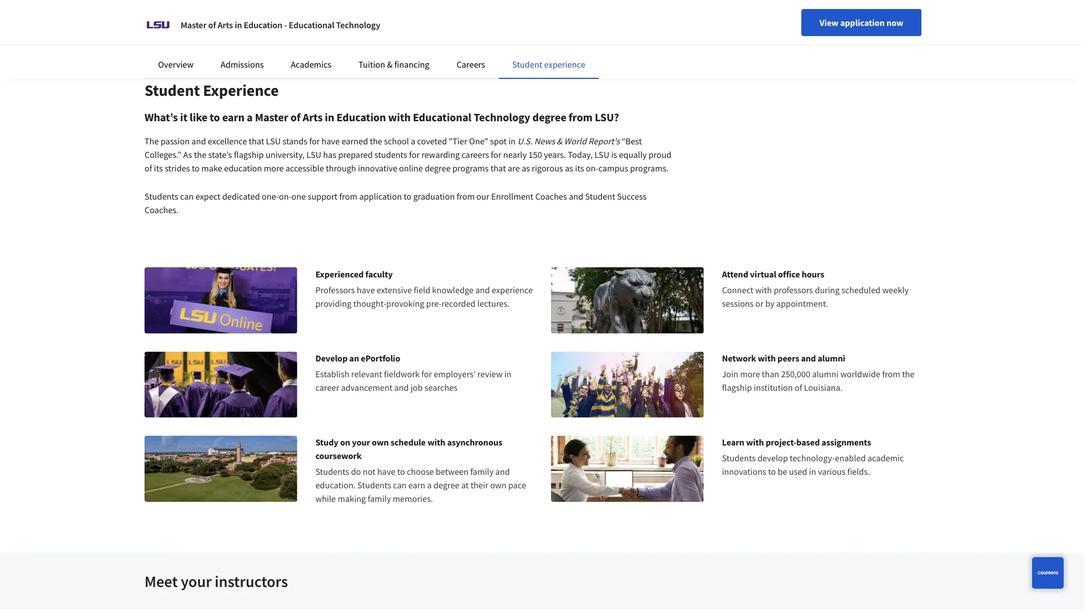Task type: describe. For each thing, give the bounding box(es) containing it.
between
[[436, 467, 469, 478]]

tuition & financing link
[[359, 59, 429, 70]]

is
[[611, 149, 617, 160]]

one-
[[262, 191, 279, 202]]

appointment.
[[776, 298, 828, 309]]

degree inside study on your own schedule with asynchronous coursework students do not have to choose between family and education. students can earn a degree at their own pace while making family memories.
[[433, 480, 459, 492]]

from left our at the top left
[[457, 191, 475, 202]]

careers link
[[457, 59, 485, 70]]

flagship inside network with peers and alumni join more than 250,000 alumni worldwide from the flagship institution of louisiana.
[[722, 382, 752, 394]]

students inside the students can expect dedicated one-on-one support from application to graduation from our enrollment coaches and student success coaches.
[[145, 191, 178, 202]]

their
[[471, 480, 488, 492]]

on
[[340, 437, 350, 449]]

of right louisiana state university logo at the top of the page
[[208, 19, 216, 30]]

providing
[[315, 298, 352, 309]]

0 vertical spatial educational
[[289, 19, 334, 30]]

1 as from the left
[[522, 163, 530, 174]]

to inside study on your own schedule with asynchronous coursework students do not have to choose between family and education. students can earn a degree at their own pace while making family memories.
[[397, 467, 405, 478]]

"tier
[[449, 136, 467, 147]]

overview link
[[158, 59, 194, 70]]

experienced
[[315, 269, 364, 280]]

1 vertical spatial arts
[[303, 110, 323, 124]]

-
[[284, 19, 287, 30]]

support
[[308, 191, 337, 202]]

education
[[224, 163, 262, 174]]

with inside "attend virtual office hours connect with professors during scheduled weekly sessions or by appointment."
[[755, 285, 772, 296]]

lsu?
[[595, 110, 619, 124]]

our
[[476, 191, 489, 202]]

experience inside experienced faculty professors have extensive field knowledge and experience providing thought-provoking pre-recorded lectures.
[[492, 285, 533, 296]]

degree inside "best colleges." as the state's flagship university, lsu has prepared students for rewarding careers for nearly 150 years. today, lsu is equally proud of its strides to make education more accessible through innovative online degree programs that are as rigorous as its on-campus programs.
[[425, 163, 451, 174]]

student experience
[[512, 59, 585, 70]]

application inside the students can expect dedicated one-on-one support from application to graduation from our enrollment coaches and student success coaches.
[[359, 191, 402, 202]]

career
[[315, 382, 339, 394]]

years.
[[544, 149, 566, 160]]

with inside learn with project-based assignments students develop technology-enabled academic innovations to be used in various fields.
[[746, 437, 764, 449]]

programs.
[[630, 163, 669, 174]]

0 horizontal spatial a
[[247, 110, 253, 124]]

more inside "best colleges." as the state's flagship university, lsu has prepared students for rewarding careers for nearly 150 years. today, lsu is equally proud of its strides to make education more accessible through innovative online degree programs that are as rigorous as its on-campus programs.
[[264, 163, 284, 174]]

based
[[796, 437, 820, 449]]

0 vertical spatial technology
[[336, 19, 380, 30]]

provoking
[[386, 298, 424, 309]]

louisiana state university logo image
[[145, 11, 172, 38]]

academics link
[[291, 59, 331, 70]]

0 vertical spatial &
[[387, 59, 393, 70]]

connect
[[722, 285, 753, 296]]

in up admissions "link"
[[235, 19, 242, 30]]

that inside "best colleges." as the state's flagship university, lsu has prepared students for rewarding careers for nearly 150 years. today, lsu is equally proud of its strides to make education more accessible through innovative online degree programs that are as rigorous as its on-campus programs.
[[490, 163, 506, 174]]

meet your instructors
[[145, 572, 288, 592]]

u.s.
[[517, 136, 532, 147]]

like
[[190, 110, 207, 124]]

0 horizontal spatial arts
[[218, 19, 233, 30]]

enrollment
[[491, 191, 533, 202]]

fieldwork
[[384, 369, 420, 380]]

and inside study on your own schedule with asynchronous coursework students do not have to choose between family and education. students can earn a degree at their own pace while making family memories.
[[495, 467, 510, 478]]

pre-
[[426, 298, 442, 309]]

colleges."
[[145, 149, 181, 160]]

state's
[[208, 149, 232, 160]]

employers'
[[434, 369, 476, 380]]

earned
[[342, 136, 368, 147]]

1 vertical spatial &
[[557, 136, 562, 147]]

0 vertical spatial the
[[370, 136, 382, 147]]

review
[[477, 369, 502, 380]]

what's
[[145, 110, 178, 124]]

students inside learn with project-based assignments students develop technology-enabled academic innovations to be used in various fields.
[[722, 453, 756, 464]]

knowledge
[[432, 285, 474, 296]]

careers
[[462, 149, 489, 160]]

0 vertical spatial alumni
[[818, 353, 845, 364]]

the passion and excellence that lsu stands for have earned the school a coveted "tier one" spot in u.s. news & world report's
[[145, 136, 620, 147]]

1 horizontal spatial own
[[490, 480, 506, 492]]

0 horizontal spatial own
[[372, 437, 389, 449]]

1 vertical spatial technology
[[474, 110, 530, 124]]

1 vertical spatial a
[[411, 136, 415, 147]]

by
[[765, 298, 774, 309]]

1 vertical spatial master
[[255, 110, 288, 124]]

the inside "best colleges." as the state's flagship university, lsu has prepared students for rewarding careers for nearly 150 years. today, lsu is equally proud of its strides to make education more accessible through innovative online degree programs that are as rigorous as its on-campus programs.
[[194, 149, 206, 160]]

job
[[411, 382, 423, 394]]

to inside learn with project-based assignments students develop technology-enabled academic innovations to be used in various fields.
[[768, 467, 776, 478]]

education.
[[315, 480, 356, 492]]

nearly
[[503, 149, 527, 160]]

an
[[349, 353, 359, 364]]

school
[[384, 136, 409, 147]]

expect
[[195, 191, 220, 202]]

for inside develop an eportfolio establish relevant fieldwork for employers' review in career advancement and job searches
[[421, 369, 432, 380]]

1 horizontal spatial lsu
[[306, 149, 321, 160]]

tuition & financing
[[359, 59, 429, 70]]

memories.
[[393, 494, 433, 505]]

overview
[[158, 59, 194, 70]]

in up has
[[325, 110, 334, 124]]

lectures.
[[477, 298, 510, 309]]

institution
[[754, 382, 793, 394]]

and up the 'as'
[[191, 136, 206, 147]]

proud
[[649, 149, 671, 160]]

1 horizontal spatial educational
[[413, 110, 471, 124]]

scheduled
[[841, 285, 880, 296]]

can inside the students can expect dedicated one-on-one support from application to graduation from our enrollment coaches and student success coaches.
[[180, 191, 194, 202]]

develop an eportfolio establish relevant fieldwork for employers' review in career advancement and job searches
[[315, 353, 511, 394]]

today,
[[568, 149, 593, 160]]

eportfolio
[[361, 353, 400, 364]]

passion
[[161, 136, 190, 147]]

from right the support
[[339, 191, 357, 202]]

meet
[[145, 572, 178, 592]]

1 horizontal spatial family
[[470, 467, 494, 478]]

field
[[414, 285, 430, 296]]

innovative
[[358, 163, 397, 174]]

news
[[534, 136, 555, 147]]

used
[[789, 467, 807, 478]]

accessible
[[286, 163, 324, 174]]

recorded
[[442, 298, 476, 309]]

network with peers and alumni join more than 250,000 alumni worldwide from the flagship institution of louisiana.
[[722, 353, 914, 394]]

a inside study on your own schedule with asynchronous coursework students do not have to choose between family and education. students can earn a degree at their own pace while making family memories.
[[427, 480, 432, 492]]

report's
[[588, 136, 620, 147]]

0 vertical spatial degree
[[532, 110, 566, 124]]

coaches.
[[145, 204, 179, 216]]

instructors
[[215, 572, 288, 592]]

technology-
[[790, 453, 835, 464]]

250,000
[[781, 369, 810, 380]]



Task type: vqa. For each thing, say whether or not it's contained in the screenshot.


Task type: locate. For each thing, give the bounding box(es) containing it.
of down colleges."
[[145, 163, 152, 174]]

the up students
[[370, 136, 382, 147]]

earn down choose on the left of the page
[[408, 480, 425, 492]]

1 vertical spatial your
[[181, 572, 212, 592]]

student inside the students can expect dedicated one-on-one support from application to graduation from our enrollment coaches and student success coaches.
[[585, 191, 615, 202]]

more down network
[[740, 369, 760, 380]]

1 vertical spatial the
[[194, 149, 206, 160]]

spot
[[490, 136, 507, 147]]

application
[[840, 17, 885, 28], [359, 191, 402, 202]]

0 horizontal spatial can
[[180, 191, 194, 202]]

that right excellence
[[249, 136, 264, 147]]

0 horizontal spatial flagship
[[234, 149, 264, 160]]

1 vertical spatial alumni
[[812, 369, 839, 380]]

1 its from the left
[[154, 163, 163, 174]]

1 horizontal spatial as
[[565, 163, 573, 174]]

2 horizontal spatial student
[[585, 191, 615, 202]]

0 horizontal spatial &
[[387, 59, 393, 70]]

study
[[315, 437, 338, 449]]

students
[[374, 149, 407, 160]]

0 vertical spatial experience
[[544, 59, 585, 70]]

0 vertical spatial application
[[840, 17, 885, 28]]

have up has
[[322, 136, 340, 147]]

of up stands
[[291, 110, 300, 124]]

2 vertical spatial have
[[377, 467, 395, 478]]

1 horizontal spatial experience
[[544, 59, 585, 70]]

2 horizontal spatial have
[[377, 467, 395, 478]]

lsu left has
[[306, 149, 321, 160]]

pace
[[508, 480, 526, 492]]

0 horizontal spatial as
[[522, 163, 530, 174]]

your right on
[[352, 437, 370, 449]]

at
[[461, 480, 469, 492]]

project-
[[766, 437, 796, 449]]

1 vertical spatial degree
[[425, 163, 451, 174]]

1 vertical spatial earn
[[408, 480, 425, 492]]

thought-
[[353, 298, 386, 309]]

students can expect dedicated one-on-one support from application to graduation from our enrollment coaches and student success coaches.
[[145, 191, 647, 216]]

make
[[201, 163, 222, 174]]

student right careers
[[512, 59, 542, 70]]

of down 250,000
[[795, 382, 802, 394]]

one
[[292, 191, 306, 202]]

extensive
[[377, 285, 412, 296]]

have right not
[[377, 467, 395, 478]]

1 horizontal spatial its
[[575, 163, 584, 174]]

more inside network with peers and alumni join more than 250,000 alumni worldwide from the flagship institution of louisiana.
[[740, 369, 760, 380]]

1 horizontal spatial on-
[[586, 163, 598, 174]]

your inside study on your own schedule with asynchronous coursework students do not have to choose between family and education. students can earn a degree at their own pace while making family memories.
[[352, 437, 370, 449]]

to inside the students can expect dedicated one-on-one support from application to graduation from our enrollment coaches and student success coaches.
[[404, 191, 411, 202]]

0 vertical spatial arts
[[218, 19, 233, 30]]

can up "memories."
[[393, 480, 407, 492]]

application down innovative
[[359, 191, 402, 202]]

1 vertical spatial on-
[[279, 191, 292, 202]]

flagship down join
[[722, 382, 752, 394]]

with right learn
[[746, 437, 764, 449]]

& up the years.
[[557, 136, 562, 147]]

while
[[315, 494, 336, 505]]

1 horizontal spatial have
[[357, 285, 375, 296]]

and down the fieldwork
[[394, 382, 409, 394]]

family up the their
[[470, 467, 494, 478]]

coveted
[[417, 136, 447, 147]]

experienced faculty professors have extensive field knowledge and experience providing thought-provoking pre-recorded lectures.
[[315, 269, 533, 309]]

to right like
[[210, 110, 220, 124]]

sessions
[[722, 298, 754, 309]]

and inside network with peers and alumni join more than 250,000 alumni worldwide from the flagship institution of louisiana.
[[801, 353, 816, 364]]

on- down the accessible
[[279, 191, 292, 202]]

0 horizontal spatial application
[[359, 191, 402, 202]]

flagship inside "best colleges." as the state's flagship university, lsu has prepared students for rewarding careers for nearly 150 years. today, lsu is equally proud of its strides to make education more accessible through innovative online degree programs that are as rigorous as its on-campus programs.
[[234, 149, 264, 160]]

application inside button
[[840, 17, 885, 28]]

academics
[[291, 59, 331, 70]]

equally
[[619, 149, 647, 160]]

arts
[[218, 19, 233, 30], [303, 110, 323, 124]]

master right louisiana state university logo at the top of the page
[[181, 19, 207, 30]]

and inside experienced faculty professors have extensive field knowledge and experience providing thought-provoking pre-recorded lectures.
[[475, 285, 490, 296]]

family
[[470, 467, 494, 478], [368, 494, 391, 505]]

1 vertical spatial educational
[[413, 110, 471, 124]]

technology
[[336, 19, 380, 30], [474, 110, 530, 124]]

have inside study on your own schedule with asynchronous coursework students do not have to choose between family and education. students can earn a degree at their own pace while making family memories.
[[377, 467, 395, 478]]

coursework
[[315, 451, 362, 462]]

0 horizontal spatial lsu
[[266, 136, 281, 147]]

as
[[183, 149, 192, 160]]

of inside network with peers and alumni join more than 250,000 alumni worldwide from the flagship institution of louisiana.
[[795, 382, 802, 394]]

1 horizontal spatial &
[[557, 136, 562, 147]]

in left u.s.
[[509, 136, 516, 147]]

2 horizontal spatial a
[[427, 480, 432, 492]]

1 horizontal spatial a
[[411, 136, 415, 147]]

0 vertical spatial own
[[372, 437, 389, 449]]

fields.
[[847, 467, 870, 478]]

one"
[[469, 136, 488, 147]]

prepared
[[338, 149, 373, 160]]

your right meet on the bottom of the page
[[181, 572, 212, 592]]

education left -
[[244, 19, 282, 30]]

to left choose on the left of the page
[[397, 467, 405, 478]]

0 vertical spatial master
[[181, 19, 207, 30]]

excellence
[[208, 136, 247, 147]]

a down experience
[[247, 110, 253, 124]]

for right stands
[[309, 136, 320, 147]]

do
[[351, 467, 361, 478]]

professors
[[315, 285, 355, 296]]

with inside study on your own schedule with asynchronous coursework students do not have to choose between family and education. students can earn a degree at their own pace while making family memories.
[[427, 437, 445, 449]]

student for student experience
[[145, 80, 200, 100]]

technology up tuition
[[336, 19, 380, 30]]

1 horizontal spatial earn
[[408, 480, 425, 492]]

a right school
[[411, 136, 415, 147]]

and right the 'coaches'
[[569, 191, 583, 202]]

1 horizontal spatial student
[[512, 59, 542, 70]]

careers
[[457, 59, 485, 70]]

in inside develop an eportfolio establish relevant fieldwork for employers' review in career advancement and job searches
[[504, 369, 511, 380]]

with right "schedule"
[[427, 437, 445, 449]]

rigorous
[[532, 163, 563, 174]]

master
[[181, 19, 207, 30], [255, 110, 288, 124]]

0 horizontal spatial educational
[[289, 19, 334, 30]]

with up school
[[388, 110, 411, 124]]

0 horizontal spatial have
[[322, 136, 340, 147]]

150
[[529, 149, 542, 160]]

schedule
[[391, 437, 426, 449]]

own
[[372, 437, 389, 449], [490, 480, 506, 492]]

0 vertical spatial can
[[180, 191, 194, 202]]

2 as from the left
[[565, 163, 573, 174]]

student down the overview
[[145, 80, 200, 100]]

1 horizontal spatial your
[[352, 437, 370, 449]]

has
[[323, 149, 336, 160]]

1 horizontal spatial master
[[255, 110, 288, 124]]

the inside network with peers and alumni join more than 250,000 alumni worldwide from the flagship institution of louisiana.
[[902, 369, 914, 380]]

0 horizontal spatial earn
[[222, 110, 245, 124]]

students down not
[[357, 480, 391, 492]]

2 vertical spatial a
[[427, 480, 432, 492]]

on- inside the students can expect dedicated one-on-one support from application to graduation from our enrollment coaches and student success coaches.
[[279, 191, 292, 202]]

0 vertical spatial on-
[[586, 163, 598, 174]]

student experience link
[[512, 59, 585, 70]]

for up the job
[[421, 369, 432, 380]]

1 vertical spatial application
[[359, 191, 402, 202]]

study on your own schedule with asynchronous coursework students do not have to choose between family and education. students can earn a degree at their own pace while making family memories.
[[315, 437, 526, 505]]

0 horizontal spatial more
[[264, 163, 284, 174]]

lsu left is
[[594, 149, 609, 160]]

2 vertical spatial the
[[902, 369, 914, 380]]

1 horizontal spatial education
[[336, 110, 386, 124]]

flagship up the education
[[234, 149, 264, 160]]

earn inside study on your own schedule with asynchronous coursework students do not have to choose between family and education. students can earn a degree at their own pace while making family memories.
[[408, 480, 425, 492]]

view
[[820, 17, 838, 28]]

students up innovations
[[722, 453, 756, 464]]

application left now
[[840, 17, 885, 28]]

2 vertical spatial student
[[585, 191, 615, 202]]

lsu up university,
[[266, 136, 281, 147]]

1 horizontal spatial application
[[840, 17, 885, 28]]

1 vertical spatial can
[[393, 480, 407, 492]]

be
[[778, 467, 787, 478]]

0 horizontal spatial family
[[368, 494, 391, 505]]

more down university,
[[264, 163, 284, 174]]

1 horizontal spatial the
[[370, 136, 382, 147]]

degree down rewarding
[[425, 163, 451, 174]]

student
[[512, 59, 542, 70], [145, 80, 200, 100], [585, 191, 615, 202]]

0 vertical spatial that
[[249, 136, 264, 147]]

arts up stands
[[303, 110, 323, 124]]

0 horizontal spatial master
[[181, 19, 207, 30]]

for up online
[[409, 149, 420, 160]]

0 horizontal spatial education
[[244, 19, 282, 30]]

the right worldwide
[[902, 369, 914, 380]]

and inside develop an eportfolio establish relevant fieldwork for employers' review in career advancement and job searches
[[394, 382, 409, 394]]

student for student experience
[[512, 59, 542, 70]]

view application now
[[820, 17, 903, 28]]

establish
[[315, 369, 349, 380]]

"best colleges." as the state's flagship university, lsu has prepared students for rewarding careers for nearly 150 years. today, lsu is equally proud of its strides to make education more accessible through innovative online degree programs that are as rigorous as its on-campus programs.
[[145, 136, 671, 174]]

can left the expect
[[180, 191, 194, 202]]

worldwide
[[840, 369, 880, 380]]

0 horizontal spatial technology
[[336, 19, 380, 30]]

now
[[886, 17, 903, 28]]

of
[[208, 19, 216, 30], [291, 110, 300, 124], [145, 163, 152, 174], [795, 382, 802, 394]]

& right tuition
[[387, 59, 393, 70]]

and up pace
[[495, 467, 510, 478]]

1 horizontal spatial flagship
[[722, 382, 752, 394]]

earn up excellence
[[222, 110, 245, 124]]

for down spot
[[491, 149, 501, 160]]

1 vertical spatial flagship
[[722, 382, 752, 394]]

programs
[[452, 163, 489, 174]]

on- down today,
[[586, 163, 598, 174]]

lsu
[[266, 136, 281, 147], [306, 149, 321, 160], [594, 149, 609, 160]]

and up lectures.
[[475, 285, 490, 296]]

educational right -
[[289, 19, 334, 30]]

0 horizontal spatial experience
[[492, 285, 533, 296]]

flagship
[[234, 149, 264, 160], [722, 382, 752, 394]]

technology up spot
[[474, 110, 530, 124]]

degree up news
[[532, 110, 566, 124]]

experience
[[203, 80, 279, 100]]

as down today,
[[565, 163, 573, 174]]

1 horizontal spatial can
[[393, 480, 407, 492]]

your
[[352, 437, 370, 449], [181, 572, 212, 592]]

master up stands
[[255, 110, 288, 124]]

education up earned
[[336, 110, 386, 124]]

or
[[755, 298, 763, 309]]

network
[[722, 353, 756, 364]]

tuition
[[359, 59, 385, 70]]

from inside network with peers and alumni join more than 250,000 alumni worldwide from the flagship institution of louisiana.
[[882, 369, 900, 380]]

0 horizontal spatial your
[[181, 572, 212, 592]]

of inside "best colleges." as the state's flagship university, lsu has prepared students for rewarding careers for nearly 150 years. today, lsu is equally proud of its strides to make education more accessible through innovative online degree programs that are as rigorous as its on-campus programs.
[[145, 163, 152, 174]]

1 vertical spatial more
[[740, 369, 760, 380]]

0 horizontal spatial student
[[145, 80, 200, 100]]

its down colleges."
[[154, 163, 163, 174]]

what's it like to earn a master of arts in education with educational technology degree from lsu?
[[145, 110, 621, 124]]

as right are
[[522, 163, 530, 174]]

own right the their
[[490, 480, 506, 492]]

to left the be
[[768, 467, 776, 478]]

from up "world"
[[569, 110, 593, 124]]

educational up coveted
[[413, 110, 471, 124]]

that left are
[[490, 163, 506, 174]]

rewarding
[[421, 149, 460, 160]]

1 horizontal spatial arts
[[303, 110, 323, 124]]

in down technology- at the right bottom of the page
[[809, 467, 816, 478]]

have up thought-
[[357, 285, 375, 296]]

degree down between
[[433, 480, 459, 492]]

2 vertical spatial degree
[[433, 480, 459, 492]]

with up than
[[758, 353, 776, 364]]

educational
[[289, 19, 334, 30], [413, 110, 471, 124]]

1 vertical spatial student
[[145, 80, 200, 100]]

innovations
[[722, 467, 766, 478]]

family right making
[[368, 494, 391, 505]]

and right peers
[[801, 353, 816, 364]]

0 vertical spatial family
[[470, 467, 494, 478]]

1 vertical spatial experience
[[492, 285, 533, 296]]

students up coaches.
[[145, 191, 178, 202]]

in inside learn with project-based assignments students develop technology-enabled academic innovations to be used in various fields.
[[809, 467, 816, 478]]

and inside the students can expect dedicated one-on-one support from application to graduation from our enrollment coaches and student success coaches.
[[569, 191, 583, 202]]

arts up admissions "link"
[[218, 19, 233, 30]]

from right worldwide
[[882, 369, 900, 380]]

1 vertical spatial education
[[336, 110, 386, 124]]

1 horizontal spatial that
[[490, 163, 506, 174]]

professors
[[774, 285, 813, 296]]

to down the 'as'
[[192, 163, 200, 174]]

learn with project-based assignments students develop technology-enabled academic innovations to be used in various fields.
[[722, 437, 904, 478]]

students
[[145, 191, 178, 202], [722, 453, 756, 464], [315, 467, 349, 478], [357, 480, 391, 492]]

own left "schedule"
[[372, 437, 389, 449]]

in right review
[[504, 369, 511, 380]]

2 its from the left
[[575, 163, 584, 174]]

the
[[370, 136, 382, 147], [194, 149, 206, 160], [902, 369, 914, 380]]

0 vertical spatial earn
[[222, 110, 245, 124]]

office
[[778, 269, 800, 280]]

making
[[338, 494, 366, 505]]

students up the education. on the left of page
[[315, 467, 349, 478]]

have inside experienced faculty professors have extensive field knowledge and experience providing thought-provoking pre-recorded lectures.
[[357, 285, 375, 296]]

can inside study on your own schedule with asynchronous coursework students do not have to choose between family and education. students can earn a degree at their own pace while making family memories.
[[393, 480, 407, 492]]

its down today,
[[575, 163, 584, 174]]

1 horizontal spatial technology
[[474, 110, 530, 124]]

0 vertical spatial student
[[512, 59, 542, 70]]

0 vertical spatial education
[[244, 19, 282, 30]]

2 horizontal spatial the
[[902, 369, 914, 380]]

with inside network with peers and alumni join more than 250,000 alumni worldwide from the flagship institution of louisiana.
[[758, 353, 776, 364]]

0 vertical spatial have
[[322, 136, 340, 147]]

assignments
[[822, 437, 871, 449]]

degree
[[532, 110, 566, 124], [425, 163, 451, 174], [433, 480, 459, 492]]

1 vertical spatial have
[[357, 285, 375, 296]]

the right the 'as'
[[194, 149, 206, 160]]

0 horizontal spatial that
[[249, 136, 264, 147]]

relevant
[[351, 369, 382, 380]]

1 horizontal spatial more
[[740, 369, 760, 380]]

student down campus
[[585, 191, 615, 202]]

coaches
[[535, 191, 567, 202]]

weekly
[[882, 285, 909, 296]]

to inside "best colleges." as the state's flagship university, lsu has prepared students for rewarding careers for nearly 150 years. today, lsu is equally proud of its strides to make education more accessible through innovative online degree programs that are as rigorous as its on-campus programs.
[[192, 163, 200, 174]]

a down choose on the left of the page
[[427, 480, 432, 492]]

on- inside "best colleges." as the state's flagship university, lsu has prepared students for rewarding careers for nearly 150 years. today, lsu is equally proud of its strides to make education more accessible through innovative online degree programs that are as rigorous as its on-campus programs.
[[586, 163, 598, 174]]

2 horizontal spatial lsu
[[594, 149, 609, 160]]

advancement
[[341, 382, 392, 394]]

student experience
[[145, 80, 279, 100]]

campus
[[598, 163, 628, 174]]

0 vertical spatial flagship
[[234, 149, 264, 160]]

0 vertical spatial more
[[264, 163, 284, 174]]

searches
[[424, 382, 458, 394]]

1 vertical spatial family
[[368, 494, 391, 505]]

to left graduation
[[404, 191, 411, 202]]

dedicated
[[222, 191, 260, 202]]

with up or at the right of the page
[[755, 285, 772, 296]]

can
[[180, 191, 194, 202], [393, 480, 407, 492]]

1 vertical spatial own
[[490, 480, 506, 492]]

0 horizontal spatial on-
[[279, 191, 292, 202]]

0 horizontal spatial the
[[194, 149, 206, 160]]



